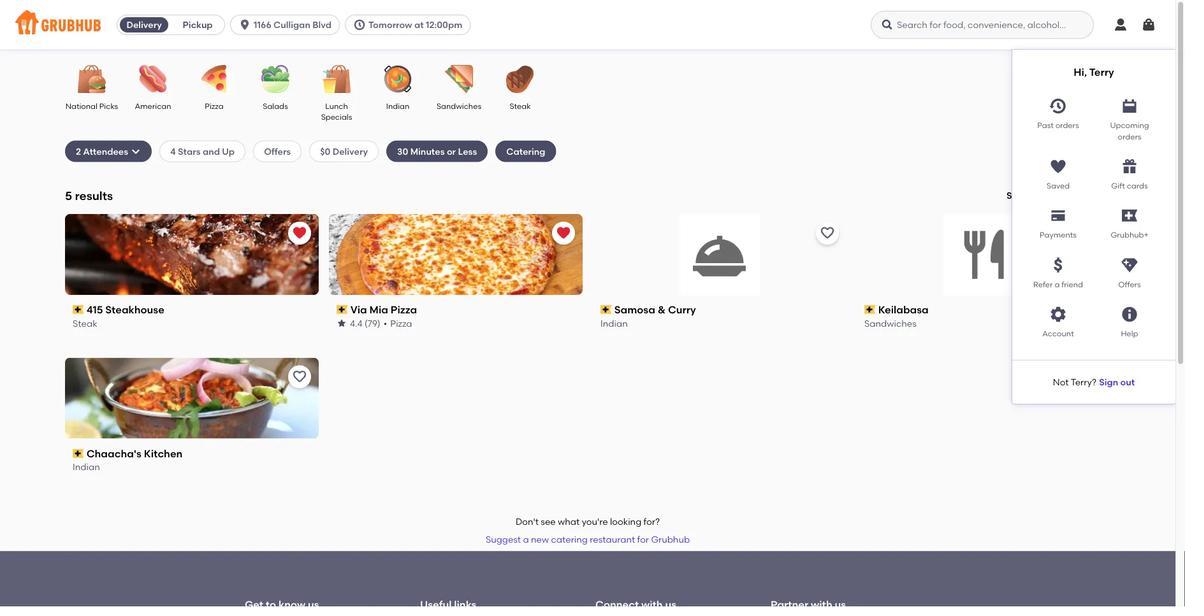 Task type: locate. For each thing, give the bounding box(es) containing it.
save this restaurant button
[[817, 222, 839, 245], [288, 366, 311, 389]]

grubhub
[[652, 535, 690, 546]]

svg image for upcoming orders
[[1121, 97, 1139, 115]]

svg image inside 1166 culligan blvd button
[[239, 18, 251, 31]]

0 vertical spatial indian
[[386, 101, 410, 111]]

2 subscription pass image from the left
[[337, 306, 348, 315]]

offers up help button
[[1119, 280, 1142, 289]]

sandwiches down keilabasa
[[865, 318, 917, 329]]

offers inside main navigation navigation
[[1119, 280, 1142, 289]]

0 horizontal spatial steak
[[73, 318, 97, 329]]

0 horizontal spatial delivery
[[127, 19, 162, 30]]

lunch
[[325, 101, 348, 111]]

mia
[[370, 304, 388, 316]]

4.4
[[350, 318, 363, 329]]

steak down steak image
[[510, 101, 531, 111]]

subscription pass image left chaacha's
[[73, 450, 84, 459]]

orders right "past"
[[1056, 121, 1080, 130]]

Sort field
[[1007, 189, 1111, 202]]

0 vertical spatial orders
[[1056, 121, 1080, 130]]

1 vertical spatial indian
[[601, 318, 628, 329]]

1166 culligan blvd
[[254, 19, 332, 30]]

past orders
[[1038, 121, 1080, 130]]

via mia pizza link
[[337, 303, 575, 317]]

picks
[[99, 101, 118, 111]]

2 saved restaurant button from the left
[[552, 222, 575, 245]]

for
[[638, 535, 649, 546]]

subscription pass image inside chaacha's kitchen link
[[73, 450, 84, 459]]

orders
[[1056, 121, 1080, 130], [1119, 132, 1142, 141]]

subscription pass image inside 415 steakhouse link
[[73, 306, 84, 315]]

save this restaurant button for chaacha's kitchen
[[288, 366, 311, 389]]

1 horizontal spatial steak
[[510, 101, 531, 111]]

svg image for tomorrow at 12:00pm
[[353, 18, 366, 31]]

samosa & curry link
[[601, 303, 839, 317]]

or
[[447, 146, 456, 157]]

svg image for past orders
[[1050, 97, 1068, 115]]

1 horizontal spatial delivery
[[333, 146, 368, 157]]

1 horizontal spatial save this restaurant button
[[817, 222, 839, 245]]

svg image inside tomorrow at 12:00pm 'button'
[[353, 18, 366, 31]]

svg image for help
[[1121, 306, 1139, 324]]

1 vertical spatial orders
[[1119, 132, 1142, 141]]

indian image
[[376, 65, 420, 93]]

via
[[351, 304, 367, 316]]

lunch specials image
[[314, 65, 359, 93]]

1 subscription pass image from the left
[[73, 306, 84, 315]]

1 horizontal spatial offers
[[1119, 280, 1142, 289]]

a left the "new"
[[523, 535, 529, 546]]

0 vertical spatial sandwiches
[[437, 101, 482, 111]]

1166 culligan blvd button
[[230, 15, 345, 35]]

a
[[1055, 280, 1060, 289], [523, 535, 529, 546]]

svg image inside offers link
[[1121, 257, 1139, 274]]

1 vertical spatial offers
[[1119, 280, 1142, 289]]

catering
[[507, 146, 546, 157]]

indian down "indian" image
[[386, 101, 410, 111]]

save this restaurant image
[[820, 226, 836, 241]]

saved restaurant image
[[556, 226, 572, 241]]

•
[[384, 318, 387, 329]]

delivery right $0
[[333, 146, 368, 157]]

orders inside 'upcoming orders'
[[1119, 132, 1142, 141]]

and
[[203, 146, 220, 157]]

svg image
[[882, 18, 894, 31], [1121, 97, 1139, 115], [1121, 158, 1139, 176], [1050, 306, 1068, 324], [1121, 306, 1139, 324]]

0 horizontal spatial subscription pass image
[[73, 306, 84, 315]]

svg image inside upcoming orders link
[[1121, 97, 1139, 115]]

0 horizontal spatial offers
[[264, 146, 291, 157]]

1 horizontal spatial a
[[1055, 280, 1060, 289]]

upcoming orders link
[[1095, 92, 1166, 142]]

0 horizontal spatial indian
[[73, 462, 100, 473]]

svg image inside account link
[[1050, 306, 1068, 324]]

indian down chaacha's
[[73, 462, 100, 473]]

suggest
[[486, 535, 521, 546]]

pizza
[[205, 101, 224, 111], [391, 304, 417, 316], [391, 318, 412, 329]]

american image
[[131, 65, 175, 93]]

offers down "salads"
[[264, 146, 291, 157]]

past
[[1038, 121, 1054, 130]]

terry for hi,
[[1090, 66, 1115, 78]]

1 horizontal spatial orders
[[1119, 132, 1142, 141]]

svg image for refer a friend
[[1050, 257, 1068, 274]]

5 results main content
[[0, 50, 1176, 608]]

2 horizontal spatial subscription pass image
[[865, 306, 876, 315]]

0 horizontal spatial subscription pass image
[[73, 450, 84, 459]]

svg image inside help button
[[1121, 306, 1139, 324]]

steak
[[510, 101, 531, 111], [73, 318, 97, 329]]

indian down samosa
[[601, 318, 628, 329]]

1166
[[254, 19, 272, 30]]

tomorrow at 12:00pm
[[369, 19, 463, 30]]

svg image inside refer a friend button
[[1050, 257, 1068, 274]]

curry
[[668, 304, 696, 316]]

2
[[76, 146, 81, 157]]

30 minutes or less
[[397, 146, 477, 157]]

0 vertical spatial a
[[1055, 280, 1060, 289]]

terry right 'not'
[[1072, 377, 1093, 388]]

a inside 5 results main content
[[523, 535, 529, 546]]

offers link
[[1095, 251, 1166, 291]]

via mia pizza
[[351, 304, 417, 316]]

0 vertical spatial subscription pass image
[[601, 306, 612, 315]]

lunch specials
[[321, 101, 352, 122]]

not
[[1054, 377, 1069, 388]]

indian
[[386, 101, 410, 111], [601, 318, 628, 329], [73, 462, 100, 473]]

0 vertical spatial terry
[[1090, 66, 1115, 78]]

orders down upcoming
[[1119, 132, 1142, 141]]

subscription pass image
[[601, 306, 612, 315], [73, 450, 84, 459]]

a inside navigation
[[1055, 280, 1060, 289]]

0 horizontal spatial orders
[[1056, 121, 1080, 130]]

national picks
[[66, 101, 118, 111]]

saved restaurant button
[[288, 222, 311, 245], [552, 222, 575, 245]]

subscription pass image inside via mia pizza link
[[337, 306, 348, 315]]

2 horizontal spatial indian
[[601, 318, 628, 329]]

blvd
[[313, 19, 332, 30]]

0 horizontal spatial save this restaurant button
[[288, 366, 311, 389]]

0 vertical spatial offers
[[264, 146, 291, 157]]

steak image
[[498, 65, 543, 93]]

5
[[65, 189, 72, 203]]

1 vertical spatial terry
[[1072, 377, 1093, 388]]

0 horizontal spatial saved restaurant button
[[288, 222, 311, 245]]

subscription pass image left keilabasa
[[865, 306, 876, 315]]

subscription pass image for via
[[337, 306, 348, 315]]

svg image for 1166 culligan blvd
[[239, 18, 251, 31]]

5 results
[[65, 189, 113, 203]]

subscription pass image for chaacha's kitchen
[[73, 450, 84, 459]]

pizza down pizza image
[[205, 101, 224, 111]]

2 vertical spatial indian
[[73, 462, 100, 473]]

1 horizontal spatial saved restaurant button
[[552, 222, 575, 245]]

subscription pass image left the 415
[[73, 306, 84, 315]]

1 horizontal spatial indian
[[386, 101, 410, 111]]

saved restaurant image
[[292, 226, 307, 241]]

samosa
[[615, 304, 656, 316]]

sandwiches down "sandwiches" image on the left top
[[437, 101, 482, 111]]

1 horizontal spatial sandwiches
[[865, 318, 917, 329]]

terry right hi,
[[1090, 66, 1115, 78]]

keilabasa link
[[865, 303, 1104, 317]]

terry
[[1090, 66, 1115, 78], [1072, 377, 1093, 388]]

1 saved restaurant button from the left
[[288, 222, 311, 245]]

sandwiches image
[[437, 65, 482, 93]]

sign out button
[[1100, 371, 1136, 394]]

1 vertical spatial a
[[523, 535, 529, 546]]

svg image inside saved link
[[1050, 158, 1068, 176]]

?
[[1093, 377, 1097, 388]]

upcoming
[[1111, 121, 1150, 130]]

subscription pass image for samosa & curry
[[601, 306, 612, 315]]

tomorrow at 12:00pm button
[[345, 15, 476, 35]]

3 subscription pass image from the left
[[865, 306, 876, 315]]

indian for samosa & curry
[[601, 318, 628, 329]]

delivery
[[127, 19, 162, 30], [333, 146, 368, 157]]

chaacha's
[[87, 448, 142, 460]]

pizza up • pizza
[[391, 304, 417, 316]]

delivery inside 5 results main content
[[333, 146, 368, 157]]

1 horizontal spatial subscription pass image
[[337, 306, 348, 315]]

offers
[[264, 146, 291, 157], [1119, 280, 1142, 289]]

svg image for offers
[[1121, 257, 1139, 274]]

a right refer
[[1055, 280, 1060, 289]]

subscription pass image inside 'samosa & curry' link
[[601, 306, 612, 315]]

1 vertical spatial sandwiches
[[865, 318, 917, 329]]

a for new
[[523, 535, 529, 546]]

1 vertical spatial subscription pass image
[[73, 450, 84, 459]]

delivery left pickup button
[[127, 19, 162, 30]]

subscription pass image up star icon
[[337, 306, 348, 315]]

pizza right •
[[391, 318, 412, 329]]

0 vertical spatial save this restaurant button
[[817, 222, 839, 245]]

2 vertical spatial pizza
[[391, 318, 412, 329]]

svg image for gift cards
[[1121, 158, 1139, 176]]

sandwiches
[[437, 101, 482, 111], [865, 318, 917, 329]]

1 horizontal spatial subscription pass image
[[601, 306, 612, 315]]

0 horizontal spatial a
[[523, 535, 529, 546]]

saved restaurant button for via mia pizza
[[552, 222, 575, 245]]

samosa & curry
[[615, 304, 696, 316]]

payments link
[[1023, 202, 1095, 241]]

refer a friend
[[1034, 280, 1084, 289]]

4 stars and up
[[170, 146, 235, 157]]

for?
[[644, 517, 660, 528]]

svg image inside gift cards link
[[1121, 158, 1139, 176]]

1 vertical spatial save this restaurant button
[[288, 366, 311, 389]]

steak down the 415
[[73, 318, 97, 329]]

subscription pass image
[[73, 306, 84, 315], [337, 306, 348, 315], [865, 306, 876, 315]]

kitchen
[[144, 448, 183, 460]]

0 vertical spatial delivery
[[127, 19, 162, 30]]

svg image
[[1114, 17, 1129, 33], [1142, 17, 1157, 33], [239, 18, 251, 31], [353, 18, 366, 31], [1050, 97, 1068, 115], [131, 146, 141, 157], [1050, 158, 1068, 176], [1050, 207, 1068, 225], [1050, 257, 1068, 274], [1121, 257, 1139, 274]]

svg image for saved
[[1050, 158, 1068, 176]]

1 vertical spatial delivery
[[333, 146, 368, 157]]

4
[[170, 146, 176, 157]]

svg image inside payments 'link'
[[1050, 207, 1068, 225]]

new
[[531, 535, 549, 546]]

subscription pass image left samosa
[[601, 306, 612, 315]]

cards
[[1128, 181, 1149, 191]]

svg image inside past orders link
[[1050, 97, 1068, 115]]



Task type: vqa. For each thing, say whether or not it's contained in the screenshot.
BURGERS & SANDWICHES
no



Task type: describe. For each thing, give the bounding box(es) containing it.
chaacha's kitchen
[[87, 448, 183, 460]]

chaacha's kitchen logo image
[[65, 358, 319, 439]]

saved link
[[1023, 153, 1095, 192]]

national picks image
[[70, 65, 114, 93]]

grubhub plus flag logo image
[[1123, 210, 1138, 222]]

svg image for account
[[1050, 306, 1068, 324]]

restaurant
[[590, 535, 636, 546]]

1 vertical spatial steak
[[73, 318, 97, 329]]

less
[[458, 146, 477, 157]]

415
[[87, 304, 103, 316]]

delivery inside 'button'
[[127, 19, 162, 30]]

orders for upcoming orders
[[1119, 132, 1142, 141]]

grubhub+
[[1111, 231, 1149, 240]]

415 steakhouse link
[[73, 303, 311, 317]]

minutes
[[411, 146, 445, 157]]

american
[[135, 101, 171, 111]]

star icon image
[[337, 319, 347, 329]]

samosa & curry logo image
[[680, 214, 761, 295]]

main navigation navigation
[[0, 0, 1176, 404]]

account
[[1043, 329, 1075, 339]]

hi,
[[1074, 66, 1088, 78]]

gift
[[1112, 181, 1126, 191]]

a for friend
[[1055, 280, 1060, 289]]

sort
[[1007, 190, 1025, 201]]

&
[[658, 304, 666, 316]]

friend
[[1062, 280, 1084, 289]]

$0
[[320, 146, 331, 157]]

save this restaurant image
[[292, 370, 307, 385]]

save this restaurant button for samosa & curry
[[817, 222, 839, 245]]

415 steakhouse logo image
[[65, 214, 319, 295]]

salads image
[[253, 65, 298, 93]]

0 vertical spatial steak
[[510, 101, 531, 111]]

4.4 (79)
[[350, 318, 381, 329]]

help
[[1122, 329, 1139, 339]]

• pizza
[[384, 318, 412, 329]]

keilabasa
[[879, 304, 929, 316]]

12:00pm
[[426, 19, 463, 30]]

not terry ? sign out
[[1054, 377, 1136, 388]]

steakhouse
[[105, 304, 164, 316]]

don't see what you're looking for?
[[516, 517, 660, 528]]

keilabasa logo image
[[944, 214, 1025, 295]]

salads
[[263, 101, 288, 111]]

catering
[[551, 535, 588, 546]]

Search for food, convenience, alcohol... search field
[[871, 11, 1095, 39]]

subscription pass image for 415
[[73, 306, 84, 315]]

don't
[[516, 517, 539, 528]]

pizza image
[[192, 65, 237, 93]]

indian for chaacha's kitchen
[[73, 462, 100, 473]]

gift cards link
[[1095, 153, 1166, 192]]

0 horizontal spatial sandwiches
[[437, 101, 482, 111]]

out
[[1121, 377, 1136, 388]]

help button
[[1095, 301, 1166, 340]]

0 vertical spatial pizza
[[205, 101, 224, 111]]

grubhub+ button
[[1095, 202, 1166, 241]]

hi, terry
[[1074, 66, 1115, 78]]

you're
[[582, 517, 608, 528]]

specials
[[321, 113, 352, 122]]

svg image for payments
[[1050, 207, 1068, 225]]

subscription pass image inside keilabasa link
[[865, 306, 876, 315]]

results
[[75, 189, 113, 203]]

attendees
[[83, 146, 128, 157]]

1 vertical spatial pizza
[[391, 304, 417, 316]]

terry for not
[[1072, 377, 1093, 388]]

upcoming orders
[[1111, 121, 1150, 141]]

offers inside 5 results main content
[[264, 146, 291, 157]]

national
[[66, 101, 98, 111]]

refer
[[1034, 280, 1053, 289]]

refer a friend button
[[1023, 251, 1095, 291]]

looking
[[610, 517, 642, 528]]

at
[[415, 19, 424, 30]]

pickup
[[183, 19, 213, 30]]

what
[[558, 517, 580, 528]]

via mia pizza logo image
[[329, 214, 583, 295]]

see
[[541, 517, 556, 528]]

(79)
[[365, 318, 381, 329]]

delivery button
[[117, 15, 171, 35]]

30
[[397, 146, 408, 157]]

gift cards
[[1112, 181, 1149, 191]]

suggest a new catering restaurant for grubhub
[[486, 535, 690, 546]]

415 steakhouse
[[87, 304, 164, 316]]

stars
[[178, 146, 201, 157]]

saved
[[1047, 181, 1070, 191]]

tomorrow
[[369, 19, 412, 30]]

saved restaurant button for 415 steakhouse
[[288, 222, 311, 245]]

$0 delivery
[[320, 146, 368, 157]]

past orders link
[[1023, 92, 1095, 142]]

2 attendees
[[76, 146, 128, 157]]

up
[[222, 146, 235, 157]]

account link
[[1023, 301, 1095, 340]]

chaacha's kitchen link
[[73, 447, 311, 461]]

orders for past orders
[[1056, 121, 1080, 130]]

suggest a new catering restaurant for grubhub button
[[480, 529, 696, 552]]

payments
[[1040, 231, 1077, 240]]



